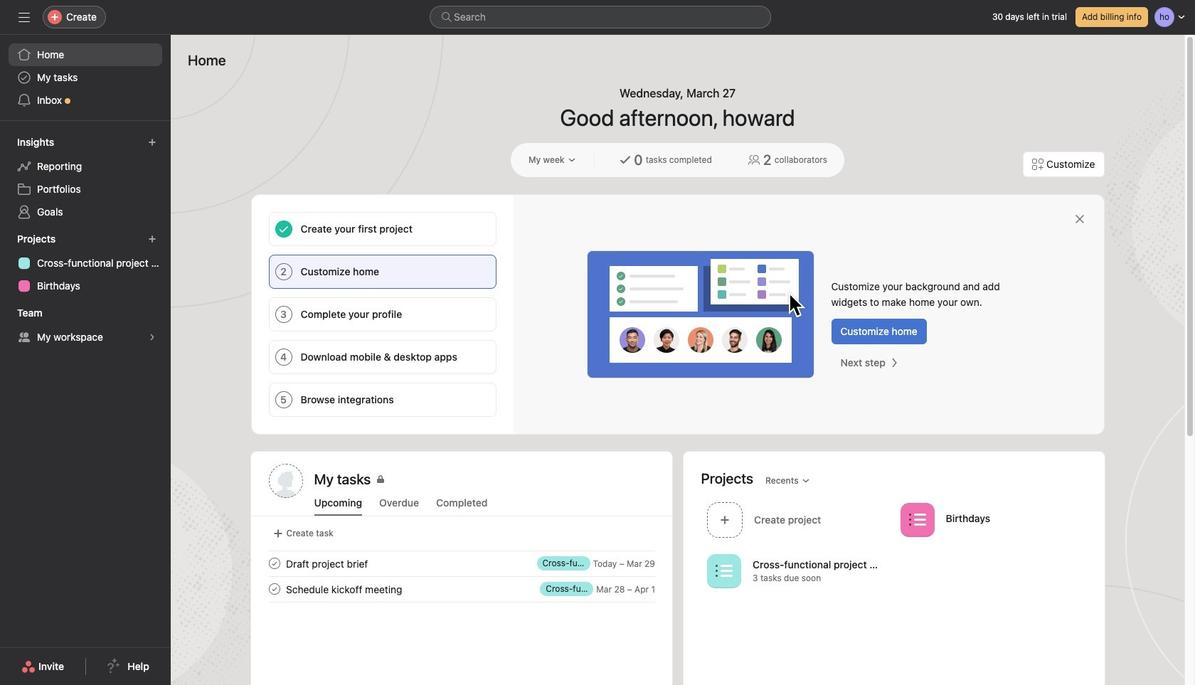 Task type: vqa. For each thing, say whether or not it's contained in the screenshot.
expand task list for this group icon
no



Task type: describe. For each thing, give the bounding box(es) containing it.
1 list item from the top
[[251, 551, 672, 576]]

see details, my workspace image
[[148, 333, 156, 341]]

Mark complete checkbox
[[266, 580, 283, 598]]

list image
[[715, 562, 732, 579]]

mark complete image
[[266, 580, 283, 598]]

new insights image
[[148, 138, 156, 147]]

mark complete image
[[266, 555, 283, 572]]

teams element
[[0, 300, 171, 351]]

Mark complete checkbox
[[266, 555, 283, 572]]

add profile photo image
[[269, 464, 303, 498]]

2 list item from the top
[[251, 576, 672, 602]]

global element
[[0, 35, 171, 120]]



Task type: locate. For each thing, give the bounding box(es) containing it.
list box
[[430, 6, 771, 28]]

list image
[[908, 511, 925, 528]]

new project or portfolio image
[[148, 235, 156, 243]]

hide sidebar image
[[18, 11, 30, 23]]

projects element
[[0, 226, 171, 300]]

list item
[[251, 551, 672, 576], [251, 576, 672, 602]]

insights element
[[0, 129, 171, 226]]

close image
[[1074, 213, 1085, 225]]



